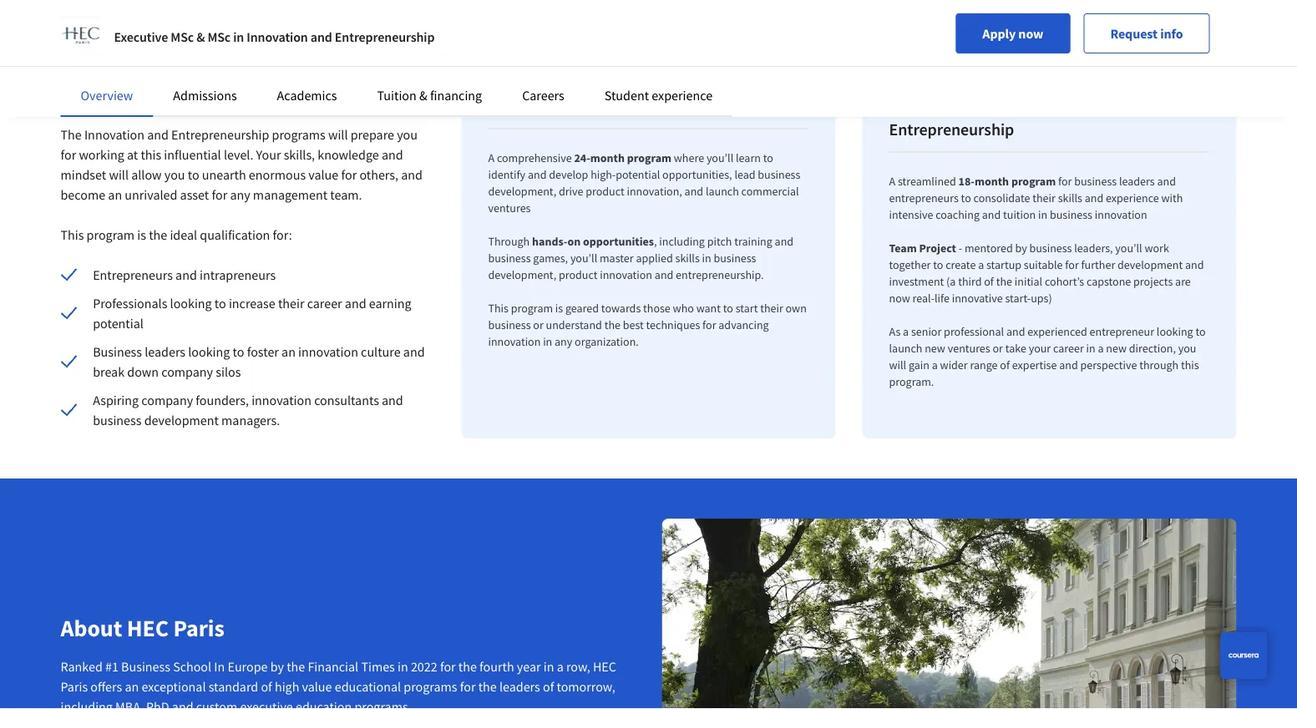 Task type: locate. For each thing, give the bounding box(es) containing it.
suitable
[[1024, 258, 1064, 273]]

in down pitch
[[702, 251, 712, 266]]

skills inside , including pitch training and business games, you'll master applied skills in business development, product innovation and entrepreneurship.
[[676, 251, 700, 266]]

company left silos
[[161, 364, 213, 381]]

hec right about
[[127, 614, 169, 643]]

professional
[[944, 325, 1005, 340]]

2 horizontal spatial will
[[890, 358, 907, 373]]

will
[[328, 127, 348, 143], [109, 167, 129, 183], [890, 358, 907, 373]]

a inside ranked #1 business school in europe by the financial times in 2022 for the fourth year in a row, hec paris offers an exceptional standard of high value educational programs for the leaders of tomorrow, including mba, phd and custom executive education programs.
[[557, 659, 564, 675]]

0 horizontal spatial career
[[172, 79, 237, 108]]

0 vertical spatial potential
[[616, 168, 660, 183]]

in inside for business leaders and entrepreneurs to consolidate their skills and experience with intensive coaching and tuition in business innovation
[[1039, 208, 1048, 223]]

founders,
[[196, 392, 249, 409]]

0 horizontal spatial now
[[890, 291, 911, 306]]

1 horizontal spatial skills
[[1059, 191, 1083, 206]]

1 vertical spatial any
[[555, 335, 573, 350]]

0 vertical spatial company
[[161, 364, 213, 381]]

0 vertical spatial career
[[172, 79, 237, 108]]

1 vertical spatial potential
[[93, 315, 144, 332]]

this program is geared towards those who want to start their own business or understand the best techniques for advancing innovation in any organization.
[[488, 301, 807, 350]]

allow
[[131, 167, 162, 183]]

enormous
[[249, 167, 306, 183]]

this
[[141, 147, 161, 163], [1182, 358, 1200, 373]]

leaders up down
[[145, 344, 186, 361]]

looking up silos
[[188, 344, 230, 361]]

and inside business leaders looking to foster an innovation culture and break down company silos
[[403, 344, 425, 361]]

0 horizontal spatial development
[[144, 412, 219, 429]]

organization.
[[575, 335, 639, 350]]

0 vertical spatial any
[[230, 187, 250, 204]]

1 vertical spatial business
[[121, 659, 170, 675]]

potential inside 'professionals looking to increase their career and earning potential'
[[93, 315, 144, 332]]

those
[[644, 301, 671, 316]]

1 horizontal spatial new
[[1107, 341, 1127, 356]]

knowledge
[[318, 147, 379, 163]]

business inside business leaders looking to foster an innovation culture and break down company silos
[[93, 344, 142, 361]]

any inside this program is geared towards those who want to start their own business or understand the best techniques for advancing innovation in any organization.
[[555, 335, 573, 350]]

entrepreneurship up 18-
[[890, 120, 1015, 140]]

month up the consolidate
[[975, 174, 1010, 189]]

the up the organization.
[[605, 318, 621, 333]]

prepare
[[351, 127, 394, 143]]

break
[[93, 364, 125, 381]]

1 horizontal spatial including
[[660, 234, 705, 249]]

to inside as a senior professional and experienced entrepreneur looking to launch new ventures or take your career in a new direction, you will gain a wider range of expertise and perspective through this program.
[[1196, 325, 1206, 340]]

student experience
[[605, 87, 713, 104]]

a left row,
[[557, 659, 564, 675]]

0 horizontal spatial any
[[230, 187, 250, 204]]

aspiring company founders, innovation consultants and business development managers.
[[93, 392, 403, 429]]

product down games,
[[559, 268, 598, 283]]

is up entrepreneurs
[[137, 227, 146, 244]]

this down through
[[488, 301, 509, 316]]

an right foster
[[282, 344, 296, 361]]

program up innovation,
[[627, 151, 672, 166]]

0 horizontal spatial an
[[108, 187, 122, 204]]

including right ,
[[660, 234, 705, 249]]

0 vertical spatial business
[[93, 344, 142, 361]]

capstone
[[1087, 275, 1132, 290]]

executive inside executive msc in innovation and entrepreneurship
[[890, 96, 957, 117]]

ventures inside the where you'll learn to identify and develop high-potential opportunities, lead business development, drive product innovation, and launch commercial ventures
[[488, 201, 531, 216]]

develop
[[549, 168, 589, 183]]

1 vertical spatial ventures
[[948, 341, 991, 356]]

& right tuition on the left top
[[420, 87, 428, 104]]

0 horizontal spatial skills
[[676, 251, 700, 266]]

executive
[[240, 699, 293, 710]]

and
[[311, 28, 332, 45], [618, 96, 645, 117], [1090, 96, 1117, 117], [147, 127, 169, 143], [382, 147, 403, 163], [401, 167, 423, 183], [528, 168, 547, 183], [1158, 174, 1177, 189], [685, 184, 704, 199], [1085, 191, 1104, 206], [983, 208, 1001, 223], [775, 234, 794, 249], [1186, 258, 1205, 273], [176, 267, 197, 284], [655, 268, 674, 283], [345, 295, 367, 312], [1007, 325, 1026, 340], [403, 344, 425, 361], [1060, 358, 1079, 373], [382, 392, 403, 409], [172, 699, 193, 710]]

innovation up a comprehensive 24-month program
[[538, 96, 615, 117]]

your up expertise
[[1029, 341, 1052, 356]]

potential up innovation,
[[616, 168, 660, 183]]

a for msc in innovation and entrepreneurship
[[488, 151, 495, 166]]

is inside this program is geared towards those who want to start their own business or understand the best techniques for advancing innovation in any organization.
[[556, 301, 563, 316]]

education
[[296, 699, 352, 710]]

1 horizontal spatial career
[[307, 295, 342, 312]]

looking inside as a senior professional and experienced entrepreneur looking to launch new ventures or take your career in a new direction, you will gain a wider range of expertise and perspective through this program.
[[1157, 325, 1194, 340]]

product inside the where you'll learn to identify and develop high-potential opportunities, lead business development, drive product innovation, and launch commercial ventures
[[586, 184, 625, 199]]

innovation
[[1095, 208, 1148, 223], [600, 268, 653, 283], [488, 335, 541, 350], [298, 344, 358, 361], [252, 392, 312, 409]]

ventures inside as a senior professional and experienced entrepreneur looking to launch new ventures or take your career in a new direction, you will gain a wider range of expertise and perspective through this program.
[[948, 341, 991, 356]]

month up the high-
[[591, 151, 625, 166]]

0 vertical spatial skills
[[1059, 191, 1083, 206]]

company
[[161, 364, 213, 381], [141, 392, 193, 409]]

0 vertical spatial will
[[328, 127, 348, 143]]

intensive
[[890, 208, 934, 223]]

projects
[[1134, 275, 1174, 290]]

launch inside as a senior professional and experienced entrepreneur looking to launch new ventures or take your career in a new direction, you will gain a wider range of expertise and perspective through this program.
[[890, 341, 923, 356]]

entrepreneurs and intrapreneurs
[[93, 267, 276, 284]]

in inside , including pitch training and business games, you'll master applied skills in business development, product innovation and entrepreneurship.
[[702, 251, 712, 266]]

skills up leaders,
[[1059, 191, 1083, 206]]

1 vertical spatial a
[[890, 174, 896, 189]]

executive for executive msc & msc in innovation and entrepreneurship
[[114, 28, 168, 45]]

the down startup
[[997, 275, 1013, 290]]

experience inside for business leaders and entrepreneurs to consolidate their skills and experience with intensive coaching and tuition in business innovation
[[1106, 191, 1160, 206]]

1 vertical spatial product
[[559, 268, 598, 283]]

1 vertical spatial executive
[[890, 96, 957, 117]]

the
[[61, 127, 82, 143]]

exceptional
[[142, 679, 206, 696]]

including inside , including pitch training and business games, you'll master applied skills in business development, product innovation and entrepreneurship.
[[660, 234, 705, 249]]

msc
[[171, 28, 194, 45], [208, 28, 231, 45], [488, 96, 518, 117], [961, 96, 990, 117]]

innovation inside business leaders looking to foster an innovation culture and break down company silos
[[298, 344, 358, 361]]

the left 'fourth'
[[459, 659, 477, 675]]

1 development, from the top
[[488, 184, 557, 199]]

1 horizontal spatial month
[[975, 174, 1010, 189]]

0 vertical spatial an
[[108, 187, 122, 204]]

0 horizontal spatial is
[[137, 227, 146, 244]]

1 vertical spatial career
[[307, 295, 342, 312]]

in right 'tuition'
[[1039, 208, 1048, 223]]

0 horizontal spatial launch
[[706, 184, 739, 199]]

you
[[397, 127, 418, 143], [164, 167, 185, 183], [1179, 341, 1197, 356]]

through hands-on opportunities
[[488, 234, 654, 249]]

in inside as a senior professional and experienced entrepreneur looking to launch new ventures or take your career in a new direction, you will gain a wider range of expertise and perspective through this program.
[[1087, 341, 1096, 356]]

this down the become on the top left of page
[[61, 227, 84, 244]]

an up mba,
[[125, 679, 139, 696]]

development up projects
[[1118, 258, 1184, 273]]

ventures down 'professional'
[[948, 341, 991, 356]]

1 horizontal spatial this
[[488, 301, 509, 316]]

where
[[674, 151, 705, 166]]

you'll inside , including pitch training and business games, you'll master applied skills in business development, product innovation and entrepreneurship.
[[571, 251, 598, 266]]

1 horizontal spatial you'll
[[707, 151, 734, 166]]

0 horizontal spatial by
[[271, 659, 284, 675]]

programs.
[[355, 699, 412, 710]]

your
[[120, 79, 167, 108], [1029, 341, 1052, 356]]

(a
[[947, 275, 956, 290]]

0 horizontal spatial month
[[591, 151, 625, 166]]

a up identify
[[488, 151, 495, 166]]

18-
[[959, 174, 975, 189]]

1 horizontal spatial any
[[555, 335, 573, 350]]

program up the consolidate
[[1012, 174, 1057, 189]]

will inside as a senior professional and experienced entrepreneur looking to launch new ventures or take your career in a new direction, you will gain a wider range of expertise and perspective through this program.
[[890, 358, 907, 373]]

tuition & financing link
[[377, 87, 482, 104]]

2 horizontal spatial career
[[1054, 341, 1085, 356]]

development, down games,
[[488, 268, 557, 283]]

perspective
[[1081, 358, 1138, 373]]

fourth
[[480, 659, 515, 675]]

1 horizontal spatial programs
[[404, 679, 458, 696]]

program inside this program is geared towards those who want to start their own business or understand the best techniques for advancing innovation in any organization.
[[511, 301, 553, 316]]

experience left the "with"
[[1106, 191, 1160, 206]]

innovative
[[952, 291, 1003, 306]]

a streamlined 18-month program
[[890, 174, 1057, 189]]

consolidate
[[974, 191, 1031, 206]]

a inside - mentored by business leaders, you'll work together to create a startup suitable for further development and investment (a third of the initial cohort's capstone projects are now real-life innovative start-ups)
[[979, 258, 985, 273]]

will up knowledge
[[328, 127, 348, 143]]

the left ideal
[[149, 227, 167, 244]]

entrepreneurship up where
[[648, 96, 773, 117]]

0 vertical spatial this
[[61, 227, 84, 244]]

1 horizontal spatial this
[[1182, 358, 1200, 373]]

potential inside the where you'll learn to identify and develop high-potential opportunities, lead business development, drive product innovation, and launch commercial ventures
[[616, 168, 660, 183]]

2 horizontal spatial leaders
[[1120, 174, 1156, 189]]

1 new from the left
[[925, 341, 946, 356]]

the innovation and entrepreneurship programs will prepare you for working at this influential level. your skills, knowledge and mindset will allow you to unearth enormous value for others, and become an unrivaled asset for any management team.
[[61, 127, 423, 204]]

consultants
[[314, 392, 379, 409]]

a
[[979, 258, 985, 273], [904, 325, 909, 340], [1099, 341, 1104, 356], [932, 358, 938, 373], [557, 659, 564, 675]]

programs inside ranked #1 business school in europe by the financial times in 2022 for the fourth year in a row, hec paris offers an exceptional standard of high value educational programs for the leaders of tomorrow, including mba, phd and custom executive education programs.
[[404, 679, 458, 696]]

a comprehensive 24-month program
[[488, 151, 672, 166]]

2 new from the left
[[1107, 341, 1127, 356]]

financing
[[430, 87, 482, 104]]

0 horizontal spatial ventures
[[488, 201, 531, 216]]

0 horizontal spatial new
[[925, 341, 946, 356]]

0 vertical spatial experience
[[652, 87, 713, 104]]

leaders down year
[[500, 679, 541, 696]]

1 vertical spatial will
[[109, 167, 129, 183]]

0 vertical spatial including
[[660, 234, 705, 249]]

0 vertical spatial hec
[[127, 614, 169, 643]]

product inside , including pitch training and business games, you'll master applied skills in business development, product innovation and entrepreneurship.
[[559, 268, 598, 283]]

hec
[[127, 614, 169, 643], [593, 659, 617, 675]]

hec right row,
[[593, 659, 617, 675]]

for business leaders and entrepreneurs to consolidate their skills and experience with intensive coaching and tuition in business innovation
[[890, 174, 1184, 223]]

potential for professionals
[[93, 315, 144, 332]]

will down at
[[109, 167, 129, 183]]

best
[[623, 318, 644, 333]]

the inside this program is geared towards those who want to start their own business or understand the best techniques for advancing innovation in any organization.
[[605, 318, 621, 333]]

you'll inside the where you'll learn to identify and develop high-potential opportunities, lead business development, drive product innovation, and launch commercial ventures
[[707, 151, 734, 166]]

you right prepare
[[397, 127, 418, 143]]

of up "executive"
[[261, 679, 272, 696]]

of inside - mentored by business leaders, you'll work together to create a startup suitable for further development and investment (a third of the initial cohort's capstone projects are now real-life innovative start-ups)
[[985, 275, 994, 290]]

0 horizontal spatial leaders
[[145, 344, 186, 361]]

professionals
[[93, 295, 167, 312]]

24-
[[574, 151, 591, 166]]

ventures up through
[[488, 201, 531, 216]]

this inside this program is geared towards those who want to start their own business or understand the best techniques for advancing innovation in any organization.
[[488, 301, 509, 316]]

development inside - mentored by business leaders, you'll work together to create a startup suitable for further development and investment (a third of the initial cohort's capstone projects are now real-life innovative start-ups)
[[1118, 258, 1184, 273]]

1 horizontal spatial or
[[993, 341, 1004, 356]]

mindset
[[61, 167, 106, 183]]

2 development, from the top
[[488, 268, 557, 283]]

1 horizontal spatial development
[[1118, 258, 1184, 273]]

1 vertical spatial this
[[1182, 358, 1200, 373]]

1 vertical spatial leaders
[[145, 344, 186, 361]]

1 vertical spatial you
[[164, 167, 185, 183]]

1 horizontal spatial their
[[761, 301, 784, 316]]

entrepreneurship up tuition on the left top
[[335, 28, 435, 45]]

tuition & financing
[[377, 87, 482, 104]]

mba,
[[115, 699, 144, 710]]

you'll up opportunities,
[[707, 151, 734, 166]]

month
[[591, 151, 625, 166], [975, 174, 1010, 189]]

1 vertical spatial paris
[[61, 679, 88, 696]]

0 horizontal spatial a
[[488, 151, 495, 166]]

1 vertical spatial development
[[144, 412, 219, 429]]

1 horizontal spatial an
[[125, 679, 139, 696]]

this program is the ideal qualification for:
[[61, 227, 292, 244]]

in up admissions "link"
[[233, 28, 244, 45]]

your right move
[[120, 79, 167, 108]]

1 vertical spatial by
[[271, 659, 284, 675]]

1 vertical spatial experience
[[1106, 191, 1160, 206]]

their left own
[[761, 301, 784, 316]]

for:
[[273, 227, 292, 244]]

1 horizontal spatial a
[[890, 174, 896, 189]]

1 horizontal spatial your
[[1029, 341, 1052, 356]]

0 vertical spatial ventures
[[488, 201, 531, 216]]

you'll down on
[[571, 251, 598, 266]]

leaders up work
[[1120, 174, 1156, 189]]

1 horizontal spatial now
[[1019, 25, 1044, 42]]

executive msc in innovation and entrepreneurship
[[890, 96, 1117, 140]]

new down "senior"
[[925, 341, 946, 356]]

a left streamlined
[[890, 174, 896, 189]]

paris up school
[[173, 614, 225, 643]]

company inside business leaders looking to foster an innovation culture and break down company silos
[[161, 364, 213, 381]]

tuition
[[1004, 208, 1037, 223]]

and inside executive msc in innovation and entrepreneurship
[[1090, 96, 1117, 117]]

to up silos
[[233, 344, 244, 361]]

to down 18-
[[962, 191, 972, 206]]

1 vertical spatial &
[[420, 87, 428, 104]]

2 horizontal spatial their
[[1033, 191, 1056, 206]]

launch down lead
[[706, 184, 739, 199]]

0 vertical spatial development,
[[488, 184, 557, 199]]

school
[[173, 659, 212, 675]]

leaders inside business leaders looking to foster an innovation culture and break down company silos
[[145, 344, 186, 361]]

2 vertical spatial an
[[125, 679, 139, 696]]

their up 'tuition'
[[1033, 191, 1056, 206]]

year
[[517, 659, 541, 675]]

innovation down the apply now at the top right
[[1010, 96, 1087, 117]]

career inside 'professionals looking to increase their career and earning potential'
[[307, 295, 342, 312]]

to inside - mentored by business leaders, you'll work together to create a startup suitable for further development and investment (a third of the initial cohort's capstone projects are now real-life innovative start-ups)
[[934, 258, 944, 273]]

2 horizontal spatial you
[[1179, 341, 1197, 356]]

msc left careers link
[[488, 96, 518, 117]]

0 horizontal spatial experience
[[652, 87, 713, 104]]

now right apply
[[1019, 25, 1044, 42]]

and inside - mentored by business leaders, you'll work together to create a startup suitable for further development and investment (a third of the initial cohort's capstone projects are now real-life innovative start-ups)
[[1186, 258, 1205, 273]]

0 vertical spatial month
[[591, 151, 625, 166]]

0 vertical spatial leaders
[[1120, 174, 1156, 189]]

1 horizontal spatial will
[[328, 127, 348, 143]]

value inside ranked #1 business school in europe by the financial times in 2022 for the fourth year in a row, hec paris offers an exceptional standard of high value educational programs for the leaders of tomorrow, including mba, phd and custom executive education programs.
[[302, 679, 332, 696]]

or
[[533, 318, 544, 333], [993, 341, 1004, 356]]

msc up "move your career forward"
[[171, 28, 194, 45]]

launch inside the where you'll learn to identify and develop high-potential opportunities, lead business development, drive product innovation, and launch commercial ventures
[[706, 184, 739, 199]]

now inside button
[[1019, 25, 1044, 42]]

techniques
[[646, 318, 701, 333]]

a right as
[[904, 325, 909, 340]]

1 horizontal spatial is
[[556, 301, 563, 316]]

0 horizontal spatial paris
[[61, 679, 88, 696]]

0 vertical spatial looking
[[170, 295, 212, 312]]

comprehensive
[[497, 151, 572, 166]]

1 vertical spatial value
[[302, 679, 332, 696]]

business
[[758, 168, 801, 183], [1075, 174, 1118, 189], [1050, 208, 1093, 223], [1030, 241, 1073, 256], [488, 251, 531, 266], [714, 251, 757, 266], [488, 318, 531, 333], [93, 412, 142, 429]]

new down entrepreneur
[[1107, 341, 1127, 356]]

to inside this program is geared towards those who want to start their own business or understand the best techniques for advancing innovation in any organization.
[[724, 301, 734, 316]]

qualification
[[200, 227, 270, 244]]

0 vertical spatial you
[[397, 127, 418, 143]]

take
[[1006, 341, 1027, 356]]

become
[[61, 187, 105, 204]]

skills right applied
[[676, 251, 700, 266]]

0 horizontal spatial will
[[109, 167, 129, 183]]

business right #1
[[121, 659, 170, 675]]

1 vertical spatial this
[[488, 301, 509, 316]]

innovation inside for business leaders and entrepreneurs to consolidate their skills and experience with intensive coaching and tuition in business innovation
[[1095, 208, 1148, 223]]

to down project
[[934, 258, 944, 273]]

executive up streamlined
[[890, 96, 957, 117]]

at
[[127, 147, 138, 163]]

development, down identify
[[488, 184, 557, 199]]

move
[[61, 79, 115, 108]]

to inside business leaders looking to foster an innovation culture and break down company silos
[[233, 344, 244, 361]]

culture
[[361, 344, 401, 361]]

and inside 'professionals looking to increase their career and earning potential'
[[345, 295, 367, 312]]

value up the education
[[302, 679, 332, 696]]

innovation up working at the top left of the page
[[84, 127, 145, 143]]

is
[[137, 227, 146, 244], [556, 301, 563, 316]]

1 vertical spatial hec
[[593, 659, 617, 675]]

geared
[[566, 301, 599, 316]]

0 horizontal spatial programs
[[272, 127, 326, 143]]

or left understand
[[533, 318, 544, 333]]

launch down as
[[890, 341, 923, 356]]

0 vertical spatial this
[[141, 147, 161, 163]]

1 horizontal spatial executive
[[890, 96, 957, 117]]

this right through
[[1182, 358, 1200, 373]]

career down experienced
[[1054, 341, 1085, 356]]

now down investment
[[890, 291, 911, 306]]

to left increase
[[215, 295, 226, 312]]

any inside the innovation and entrepreneurship programs will prepare you for working at this influential level. your skills, knowledge and mindset will allow you to unearth enormous value for others, and become an unrivaled asset for any management team.
[[230, 187, 250, 204]]

training
[[735, 234, 773, 249]]

2 horizontal spatial you'll
[[1116, 241, 1143, 256]]

0 horizontal spatial hec
[[127, 614, 169, 643]]

program up understand
[[511, 301, 553, 316]]

looking up the direction,
[[1157, 325, 1194, 340]]

2 vertical spatial you
[[1179, 341, 1197, 356]]

looking inside 'professionals looking to increase their career and earning potential'
[[170, 295, 212, 312]]

2 vertical spatial leaders
[[500, 679, 541, 696]]

this for move your career forward
[[61, 227, 84, 244]]

investment
[[890, 275, 945, 290]]

or left the take
[[993, 341, 1004, 356]]

by up startup
[[1016, 241, 1028, 256]]

an inside ranked #1 business school in europe by the financial times in 2022 for the fourth year in a row, hec paris offers an exceptional standard of high value educational programs for the leaders of tomorrow, including mba, phd and custom executive education programs.
[[125, 679, 139, 696]]

0 horizontal spatial this
[[61, 227, 84, 244]]

0 vertical spatial a
[[488, 151, 495, 166]]

1 horizontal spatial you
[[397, 127, 418, 143]]

in right year
[[544, 659, 554, 675]]

programs down 2022
[[404, 679, 458, 696]]

expertise
[[1013, 358, 1058, 373]]

0 vertical spatial launch
[[706, 184, 739, 199]]

in down apply
[[993, 96, 1007, 117]]

product down the high-
[[586, 184, 625, 199]]

looking inside business leaders looking to foster an innovation culture and break down company silos
[[188, 344, 230, 361]]

value up the team.
[[309, 167, 339, 183]]

2 vertical spatial looking
[[188, 344, 230, 361]]

1 vertical spatial programs
[[404, 679, 458, 696]]

programs up skills,
[[272, 127, 326, 143]]

experience right student
[[652, 87, 713, 104]]

including
[[660, 234, 705, 249], [61, 699, 113, 710]]

standard
[[209, 679, 258, 696]]

, including pitch training and business games, you'll master applied skills in business development, product innovation and entrepreneurship.
[[488, 234, 794, 283]]

1 horizontal spatial experience
[[1106, 191, 1160, 206]]

to left start
[[724, 301, 734, 316]]

their right increase
[[278, 295, 305, 312]]

0 horizontal spatial you'll
[[571, 251, 598, 266]]

0 vertical spatial by
[[1016, 241, 1028, 256]]

a down "mentored"
[[979, 258, 985, 273]]

1 vertical spatial including
[[61, 699, 113, 710]]

msc in innovation and entrepreneurship
[[488, 96, 773, 117]]

in up the comprehensive
[[521, 96, 534, 117]]

now inside - mentored by business leaders, you'll work together to create a startup suitable for further development and investment (a third of the initial cohort's capstone projects are now real-life innovative start-ups)
[[890, 291, 911, 306]]

career left earning on the top left of page
[[307, 295, 342, 312]]

1 horizontal spatial launch
[[890, 341, 923, 356]]

of right third
[[985, 275, 994, 290]]

executive right hec paris logo
[[114, 28, 168, 45]]



Task type: vqa. For each thing, say whether or not it's contained in the screenshot.
database
no



Task type: describe. For each thing, give the bounding box(es) containing it.
life
[[935, 291, 950, 306]]

real-
[[913, 291, 935, 306]]

through
[[1140, 358, 1179, 373]]

a right the gain
[[932, 358, 938, 373]]

entrepreneurship.
[[676, 268, 764, 283]]

skills,
[[284, 147, 315, 163]]

the inside - mentored by business leaders, you'll work together to create a startup suitable for further development and investment (a third of the initial cohort's capstone projects are now real-life innovative start-ups)
[[997, 275, 1013, 290]]

streamlined
[[898, 174, 957, 189]]

coaching
[[936, 208, 980, 223]]

high
[[275, 679, 299, 696]]

range
[[971, 358, 998, 373]]

is for a comprehensive
[[556, 301, 563, 316]]

hec paris logo image
[[61, 17, 101, 57]]

with
[[1162, 191, 1184, 206]]

of inside as a senior professional and experienced entrepreneur looking to launch new ventures or take your career in a new direction, you will gain a wider range of expertise and perspective through this program.
[[1001, 358, 1010, 373]]

their inside this program is geared towards those who want to start their own business or understand the best techniques for advancing innovation in any organization.
[[761, 301, 784, 316]]

a up the perspective
[[1099, 341, 1104, 356]]

their inside 'professionals looking to increase their career and earning potential'
[[278, 295, 305, 312]]

info
[[1161, 25, 1184, 42]]

your inside as a senior professional and experienced entrepreneur looking to launch new ventures or take your career in a new direction, you will gain a wider range of expertise and perspective through this program.
[[1029, 341, 1052, 356]]

opportunities
[[583, 234, 654, 249]]

development, inside the where you'll learn to identify and develop high-potential opportunities, lead business development, drive product innovation, and launch commercial ventures
[[488, 184, 557, 199]]

is for move your career forward
[[137, 227, 146, 244]]

row,
[[567, 659, 591, 675]]

forward
[[241, 79, 324, 108]]

as a senior professional and experienced entrepreneur looking to launch new ventures or take your career in a new direction, you will gain a wider range of expertise and perspective through this program.
[[890, 325, 1206, 390]]

an inside business leaders looking to foster an innovation culture and break down company silos
[[282, 344, 296, 361]]

custom
[[196, 699, 238, 710]]

create
[[946, 258, 976, 273]]

0 horizontal spatial &
[[197, 28, 205, 45]]

request info
[[1111, 25, 1184, 42]]

business inside ranked #1 business school in europe by the financial times in 2022 for the fourth year in a row, hec paris offers an exceptional standard of high value educational programs for the leaders of tomorrow, including mba, phd and custom executive education programs.
[[121, 659, 170, 675]]

the down 'fourth'
[[479, 679, 497, 696]]

product for high-
[[586, 184, 625, 199]]

program up entrepreneurs
[[87, 227, 135, 244]]

student
[[605, 87, 649, 104]]

through
[[488, 234, 530, 249]]

applied
[[636, 251, 673, 266]]

startup
[[987, 258, 1022, 273]]

further
[[1082, 258, 1116, 273]]

you inside as a senior professional and experienced entrepreneur looking to launch new ventures or take your career in a new direction, you will gain a wider range of expertise and perspective through this program.
[[1179, 341, 1197, 356]]

careers link
[[522, 87, 565, 104]]

innovation inside this program is geared towards those who want to start their own business or understand the best techniques for advancing innovation in any organization.
[[488, 335, 541, 350]]

for inside for business leaders and entrepreneurs to consolidate their skills and experience with intensive coaching and tuition in business innovation
[[1059, 174, 1073, 189]]

to inside the innovation and entrepreneurship programs will prepare you for working at this influential level. your skills, knowledge and mindset will allow you to unearth enormous value for others, and become an unrivaled asset for any management team.
[[188, 167, 199, 183]]

times
[[361, 659, 395, 675]]

the up high
[[287, 659, 305, 675]]

value inside the innovation and entrepreneurship programs will prepare you for working at this influential level. your skills, knowledge and mindset will allow you to unearth enormous value for others, and become an unrivaled asset for any management team.
[[309, 167, 339, 183]]

or inside as a senior professional and experienced entrepreneur looking to launch new ventures or take your career in a new direction, you will gain a wider range of expertise and perspective through this program.
[[993, 341, 1004, 356]]

for inside - mentored by business leaders, you'll work together to create a startup suitable for further development and investment (a third of the initial cohort's capstone projects are now real-life innovative start-ups)
[[1066, 258, 1080, 273]]

by inside ranked #1 business school in europe by the financial times in 2022 for the fourth year in a row, hec paris offers an exceptional standard of high value educational programs for the leaders of tomorrow, including mba, phd and custom executive education programs.
[[271, 659, 284, 675]]

professionals looking to increase their career and earning potential
[[93, 295, 412, 332]]

a for executive msc in innovation and entrepreneurship
[[890, 174, 896, 189]]

as
[[890, 325, 901, 340]]

business inside the where you'll learn to identify and develop high-potential opportunities, lead business development, drive product innovation, and launch commercial ventures
[[758, 168, 801, 183]]

influential
[[164, 147, 221, 163]]

games,
[[533, 251, 568, 266]]

level.
[[224, 147, 254, 163]]

entrepreneurs
[[890, 191, 959, 206]]

project
[[920, 241, 957, 256]]

entrepreneurship inside executive msc in innovation and entrepreneurship
[[890, 120, 1015, 140]]

including inside ranked #1 business school in europe by the financial times in 2022 for the fourth year in a row, hec paris offers an exceptional standard of high value educational programs for the leaders of tomorrow, including mba, phd and custom executive education programs.
[[61, 699, 113, 710]]

apply now button
[[956, 13, 1071, 53]]

you'll inside - mentored by business leaders, you'll work together to create a startup suitable for further development and investment (a third of the initial cohort's capstone projects are now real-life innovative start-ups)
[[1116, 241, 1143, 256]]

tomorrow,
[[557, 679, 616, 696]]

silos
[[216, 364, 241, 381]]

tuition
[[377, 87, 417, 104]]

for inside this program is geared towards those who want to start their own business or understand the best techniques for advancing innovation in any organization.
[[703, 318, 717, 333]]

career inside as a senior professional and experienced entrepreneur looking to launch new ventures or take your career in a new direction, you will gain a wider range of expertise and perspective through this program.
[[1054, 341, 1085, 356]]

innovation inside executive msc in innovation and entrepreneurship
[[1010, 96, 1087, 117]]

ideal
[[170, 227, 197, 244]]

programs inside the innovation and entrepreneurship programs will prepare you for working at this influential level. your skills, knowledge and mindset will allow you to unearth enormous value for others, and become an unrivaled asset for any management team.
[[272, 127, 326, 143]]

educational
[[335, 679, 401, 696]]

development, inside , including pitch training and business games, you'll master applied skills in business development, product innovation and entrepreneurship.
[[488, 268, 557, 283]]

leaders inside ranked #1 business school in europe by the financial times in 2022 for the fourth year in a row, hec paris offers an exceptional standard of high value educational programs for the leaders of tomorrow, including mba, phd and custom executive education programs.
[[500, 679, 541, 696]]

in left 2022
[[398, 659, 408, 675]]

innovation inside aspiring company founders, innovation consultants and business development managers.
[[252, 392, 312, 409]]

program.
[[890, 375, 935, 390]]

to inside the where you'll learn to identify and develop high-potential opportunities, lead business development, drive product innovation, and launch commercial ventures
[[764, 151, 774, 166]]

overview
[[81, 87, 133, 104]]

innovation inside the innovation and entrepreneurship programs will prepare you for working at this influential level. your skills, knowledge and mindset will allow you to unearth enormous value for others, and become an unrivaled asset for any management team.
[[84, 127, 145, 143]]

this inside as a senior professional and experienced entrepreneur looking to launch new ventures or take your career in a new direction, you will gain a wider range of expertise and perspective through this program.
[[1182, 358, 1200, 373]]

month for innovation
[[591, 151, 625, 166]]

others,
[[360, 167, 399, 183]]

month for in
[[975, 174, 1010, 189]]

understand
[[546, 318, 602, 333]]

hec inside ranked #1 business school in europe by the financial times in 2022 for the fourth year in a row, hec paris offers an exceptional standard of high value educational programs for the leaders of tomorrow, including mba, phd and custom executive education programs.
[[593, 659, 617, 675]]

advancing
[[719, 318, 769, 333]]

- mentored by business leaders, you'll work together to create a startup suitable for further development and investment (a third of the initial cohort's capstone projects are now real-life innovative start-ups)
[[890, 241, 1205, 306]]

on
[[568, 234, 581, 249]]

where you'll learn to identify and develop high-potential opportunities, lead business development, drive product innovation, and launch commercial ventures
[[488, 151, 801, 216]]

their inside for business leaders and entrepreneurs to consolidate their skills and experience with intensive coaching and tuition in business innovation
[[1033, 191, 1056, 206]]

or inside this program is geared towards those who want to start their own business or understand the best techniques for advancing innovation in any organization.
[[533, 318, 544, 333]]

by inside - mentored by business leaders, you'll work together to create a startup suitable for further development and investment (a third of the initial cohort's capstone projects are now real-life innovative start-ups)
[[1016, 241, 1028, 256]]

entrepreneurship inside the innovation and entrepreneurship programs will prepare you for working at this influential level. your skills, knowledge and mindset will allow you to unearth enormous value for others, and become an unrivaled asset for any management team.
[[171, 127, 269, 143]]

academics link
[[277, 87, 337, 104]]

business inside - mentored by business leaders, you'll work together to create a startup suitable for further development and investment (a third of the initial cohort's capstone projects are now real-life innovative start-ups)
[[1030, 241, 1073, 256]]

paris inside ranked #1 business school in europe by the financial times in 2022 for the fourth year in a row, hec paris offers an exceptional standard of high value educational programs for the leaders of tomorrow, including mba, phd and custom executive education programs.
[[61, 679, 88, 696]]

msc up admissions
[[208, 28, 231, 45]]

skills inside for business leaders and entrepreneurs to consolidate their skills and experience with intensive coaching and tuition in business innovation
[[1059, 191, 1083, 206]]

financial
[[308, 659, 359, 675]]

academics
[[277, 87, 337, 104]]

intrapreneurs
[[200, 267, 276, 284]]

team project
[[890, 241, 957, 256]]

innovation,
[[627, 184, 683, 199]]

msc inside executive msc in innovation and entrepreneurship
[[961, 96, 990, 117]]

about
[[61, 614, 122, 643]]

hands-
[[532, 234, 568, 249]]

executive for executive msc in innovation and entrepreneurship
[[890, 96, 957, 117]]

company inside aspiring company founders, innovation consultants and business development managers.
[[141, 392, 193, 409]]

to inside for business leaders and entrepreneurs to consolidate their skills and experience with intensive coaching and tuition in business innovation
[[962, 191, 972, 206]]

admissions
[[173, 87, 237, 104]]

this inside the innovation and entrepreneurship programs will prepare you for working at this influential level. your skills, knowledge and mindset will allow you to unearth enormous value for others, and become an unrivaled asset for any management team.
[[141, 147, 161, 163]]

innovation up forward
[[247, 28, 308, 45]]

foster
[[247, 344, 279, 361]]

start
[[736, 301, 758, 316]]

together
[[890, 258, 931, 273]]

high-
[[591, 168, 616, 183]]

,
[[654, 234, 657, 249]]

-
[[959, 241, 963, 256]]

potential for where
[[616, 168, 660, 183]]

towards
[[602, 301, 641, 316]]

earning
[[369, 295, 412, 312]]

and inside ranked #1 business school in europe by the financial times in 2022 for the fourth year in a row, hec paris offers an exceptional standard of high value educational programs for the leaders of tomorrow, including mba, phd and custom executive education programs.
[[172, 699, 193, 710]]

student experience link
[[605, 87, 713, 104]]

innovation inside , including pitch training and business games, you'll master applied skills in business development, product innovation and entrepreneurship.
[[600, 268, 653, 283]]

business inside aspiring company founders, innovation consultants and business development managers.
[[93, 412, 142, 429]]

product for you'll
[[559, 268, 598, 283]]

own
[[786, 301, 807, 316]]

in
[[214, 659, 225, 675]]

of left tomorrow,
[[543, 679, 554, 696]]

to inside 'professionals looking to increase their career and earning potential'
[[215, 295, 226, 312]]

in inside this program is geared towards those who want to start their own business or understand the best techniques for advancing innovation in any organization.
[[543, 335, 553, 350]]

business inside this program is geared towards those who want to start their own business or understand the best techniques for advancing innovation in any organization.
[[488, 318, 531, 333]]

opportunities,
[[663, 168, 733, 183]]

business leaders looking to foster an innovation culture and break down company silos
[[93, 344, 425, 381]]

and inside aspiring company founders, innovation consultants and business development managers.
[[382, 392, 403, 409]]

experienced
[[1028, 325, 1088, 340]]

0 vertical spatial paris
[[173, 614, 225, 643]]

unearth
[[202, 167, 246, 183]]

apply now
[[983, 25, 1044, 42]]

this for a comprehensive
[[488, 301, 509, 316]]

0 horizontal spatial your
[[120, 79, 167, 108]]

cohort's
[[1045, 275, 1085, 290]]

development inside aspiring company founders, innovation consultants and business development managers.
[[144, 412, 219, 429]]

your
[[256, 147, 281, 163]]

mentored
[[965, 241, 1013, 256]]

an inside the innovation and entrepreneurship programs will prepare you for working at this influential level. your skills, knowledge and mindset will allow you to unearth enormous value for others, and become an unrivaled asset for any management team.
[[108, 187, 122, 204]]

managers.
[[222, 412, 280, 429]]

lead
[[735, 168, 756, 183]]

management
[[253, 187, 328, 204]]

leaders inside for business leaders and entrepreneurs to consolidate their skills and experience with intensive coaching and tuition in business innovation
[[1120, 174, 1156, 189]]

down
[[127, 364, 159, 381]]

in inside executive msc in innovation and entrepreneurship
[[993, 96, 1007, 117]]

careers
[[522, 87, 565, 104]]



